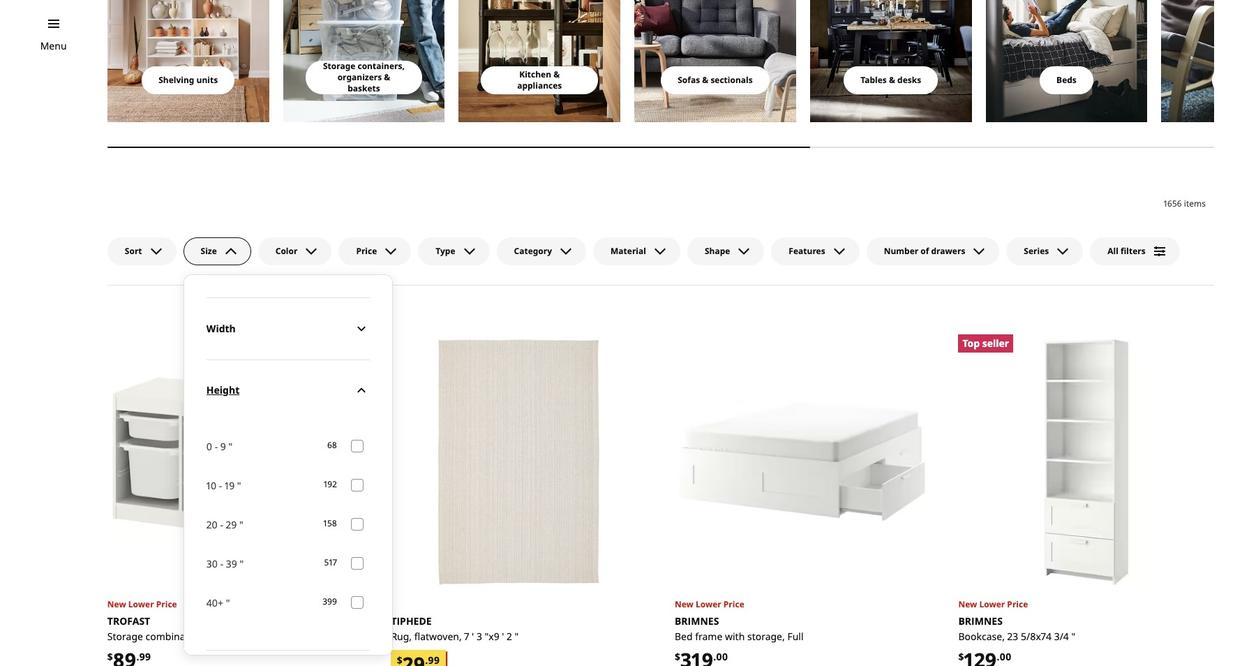 Task type: vqa. For each thing, say whether or not it's contained in the screenshot.
Number Of Drawers
yes



Task type: describe. For each thing, give the bounding box(es) containing it.
3/8x22
[[289, 630, 320, 643]]

size button
[[183, 237, 251, 265]]

30
[[207, 557, 218, 570]]

1656 items
[[1164, 198, 1206, 209]]

material button
[[593, 237, 681, 265]]

brimnes for bed
[[675, 614, 719, 628]]

" inside 'new lower price brimnes bookcase, 23 5/8x74 3/4 "'
[[1072, 630, 1076, 643]]

trofast
[[107, 614, 150, 628]]

30 - 39 "
[[207, 557, 244, 570]]

shelving units
[[159, 74, 218, 86]]

20
[[207, 518, 218, 531]]

material
[[611, 245, 646, 257]]

organizers
[[338, 71, 382, 83]]

10 - 19 "
[[207, 479, 241, 492]]

. 99
[[136, 650, 151, 663]]

units
[[197, 74, 218, 86]]

1656
[[1164, 198, 1183, 209]]

all filters
[[1108, 245, 1146, 257]]

0 - 9 "
[[207, 440, 233, 453]]

tiphede
[[391, 614, 432, 628]]

all filters button
[[1091, 237, 1180, 265]]

category button
[[497, 237, 586, 265]]

19
[[225, 479, 235, 492]]

& for kitchen & appliances
[[554, 68, 560, 80]]

four transparent storage boxes stacked on each other with various household items packed in them image
[[283, 0, 445, 122]]

158
[[324, 518, 337, 529]]

" right 40+
[[226, 596, 230, 609]]

with for boxes,
[[206, 630, 226, 643]]

series button
[[1007, 237, 1084, 265]]

29
[[226, 518, 237, 531]]

flatwoven,
[[415, 630, 462, 643]]

a person relaxing on a bed with storage and writing in a book image
[[986, 0, 1148, 122]]

517
[[324, 557, 337, 569]]

price for bookcase, 23 5/8x74 3/4 "
[[1008, 598, 1029, 610]]

width
[[207, 322, 236, 335]]

width button
[[207, 298, 370, 359]]

a poang gray chair next to a side table with a coffee and glasses on it image
[[1162, 0, 1243, 122]]

& for sofas & sectionals
[[703, 74, 709, 86]]

0
[[207, 440, 212, 453]]

desks
[[898, 74, 922, 86]]

sofas & sectionals
[[678, 74, 753, 86]]

sort button
[[107, 237, 176, 265]]

39
[[226, 557, 237, 570]]

99
[[139, 650, 151, 663]]

a decorated dining table with six black chairs surrounding it and two bookcases in the background image
[[810, 0, 972, 122]]

shelving units list item
[[107, 0, 269, 122]]

. 00 for frame
[[714, 650, 728, 663]]

" inside tiphede rug, flatwoven, 7 ' 3 "x9 ' 2 "
[[515, 630, 519, 643]]

new for storage
[[107, 598, 126, 610]]

filters
[[1121, 245, 1146, 257]]

frame
[[696, 630, 723, 643]]

23
[[1008, 630, 1019, 643]]

"x9
[[485, 630, 500, 643]]

3
[[477, 630, 482, 643]]

sectionals
[[711, 74, 753, 86]]

menu
[[40, 39, 67, 52]]

number
[[884, 245, 919, 257]]

price button
[[339, 237, 411, 265]]

full
[[788, 630, 804, 643]]

shape button
[[688, 237, 765, 265]]

series
[[1024, 245, 1050, 257]]

shape
[[705, 245, 731, 257]]

tables & desks list item
[[810, 0, 972, 122]]

category
[[514, 245, 552, 257]]

with for storage,
[[725, 630, 745, 643]]

drawers
[[932, 245, 966, 257]]

two white billy bookcases with different sizes of vases and books in it image
[[107, 0, 269, 122]]

. for 23
[[997, 650, 1000, 663]]

. 00 for 23
[[997, 650, 1012, 663]]

top seller
[[963, 336, 1010, 349]]

68 products element
[[327, 439, 337, 453]]

2 ' from the left
[[502, 630, 504, 643]]

10
[[207, 479, 217, 492]]

new lower price trofast storage combination with boxes, 39x17 3/8x22 "
[[107, 598, 326, 643]]

$ for bookcase, 23 5/8x74 3/4 "
[[959, 650, 965, 663]]

20 - 29 "
[[207, 518, 243, 531]]

bookcase,
[[959, 630, 1005, 643]]

appliances
[[517, 80, 562, 91]]

bed
[[675, 630, 693, 643]]

$ for storage combination with boxes, 39x17 3/8x22 "
[[107, 650, 113, 663]]

a gray sofa against a light gray wall and a birch coffee table in front of it image
[[635, 0, 797, 122]]

3/4
[[1055, 630, 1070, 643]]

00 for frame
[[717, 650, 728, 663]]

00 for 23
[[1000, 650, 1012, 663]]



Task type: locate. For each thing, give the bounding box(es) containing it.
kitchen & appliances
[[517, 68, 562, 91]]

- for 29
[[220, 518, 223, 531]]

items
[[1185, 198, 1206, 209]]

192 products element
[[324, 478, 337, 492]]

baskets
[[348, 82, 380, 94]]

shelving units button
[[142, 66, 235, 94]]

. for combination
[[136, 650, 139, 663]]

lower inside new lower price brimnes bed frame with storage, full
[[696, 598, 722, 610]]

color button
[[258, 237, 332, 265]]

lower up trofast
[[128, 598, 154, 610]]

1 horizontal spatial brimnes
[[959, 614, 1003, 628]]

- left 29
[[220, 518, 223, 531]]

1 horizontal spatial $
[[675, 650, 681, 663]]

color
[[276, 245, 298, 257]]

2 . 00 from the left
[[997, 650, 1012, 663]]

new
[[107, 598, 126, 610], [675, 598, 694, 610], [959, 598, 978, 610]]

192
[[324, 478, 337, 490]]

& right kitchen
[[554, 68, 560, 80]]

height
[[207, 383, 240, 397]]

price inside 'new lower price brimnes bookcase, 23 5/8x74 3/4 "'
[[1008, 598, 1029, 610]]

2 brimnes from the left
[[959, 614, 1003, 628]]

2 horizontal spatial .
[[997, 650, 1000, 663]]

brimnes up frame
[[675, 614, 719, 628]]

lower for storage
[[128, 598, 154, 610]]

" right the 3/4
[[1072, 630, 1076, 643]]

type button
[[418, 237, 490, 265]]

lower up frame
[[696, 598, 722, 610]]

517 products element
[[324, 557, 337, 570]]

price for bed frame with storage, full
[[724, 598, 745, 610]]

0 horizontal spatial lower
[[128, 598, 154, 610]]

158 products element
[[324, 518, 337, 531]]

& inside 'kitchen & appliances'
[[554, 68, 560, 80]]

storage inside storage containers, organizers & baskets
[[323, 60, 356, 72]]

1 horizontal spatial .
[[714, 650, 717, 663]]

storage containers, organizers & baskets button
[[306, 60, 423, 94]]

. 00 down frame
[[714, 650, 728, 663]]

two black carts next to each other with kitchen items and spices organized on them image
[[459, 0, 621, 122]]

$ down bookcase,
[[959, 650, 965, 663]]

1 horizontal spatial storage
[[323, 60, 356, 72]]

beds button
[[1040, 66, 1094, 94]]

40+
[[207, 596, 223, 609]]

2 with from the left
[[725, 630, 745, 643]]

1 brimnes from the left
[[675, 614, 719, 628]]

new inside new lower price brimnes bed frame with storage, full
[[675, 598, 694, 610]]

1 horizontal spatial . 00
[[997, 650, 1012, 663]]

tiphede rug, flatwoven, 7 ' 3 "x9 ' 2 "
[[391, 614, 519, 643]]

" right 29
[[239, 518, 243, 531]]

type
[[436, 245, 456, 257]]

combination
[[146, 630, 203, 643]]

price inside new lower price brimnes bed frame with storage, full
[[724, 598, 745, 610]]

with left boxes,
[[206, 630, 226, 643]]

1 $ from the left
[[107, 650, 113, 663]]

"
[[229, 440, 233, 453], [237, 479, 241, 492], [239, 518, 243, 531], [240, 557, 244, 570], [226, 596, 230, 609], [322, 630, 326, 643], [515, 630, 519, 643], [1072, 630, 1076, 643]]

1 horizontal spatial new
[[675, 598, 694, 610]]

number of drawers
[[884, 245, 966, 257]]

- left 9
[[215, 440, 218, 453]]

storage containers, organizers & baskets list item
[[283, 0, 445, 122]]

7
[[465, 630, 470, 643]]

storage
[[323, 60, 356, 72], [107, 630, 143, 643]]

containers,
[[358, 60, 405, 72]]

1 ' from the left
[[472, 630, 474, 643]]

0 horizontal spatial $
[[107, 650, 113, 663]]

new lower price brimnes bookcase, 23 5/8x74 3/4 "
[[959, 598, 1076, 643]]

- for 39
[[220, 557, 224, 570]]

with inside new lower price brimnes bed frame with storage, full
[[725, 630, 745, 643]]

with inside new lower price trofast storage combination with boxes, 39x17 3/8x22 "
[[206, 630, 226, 643]]

lower
[[128, 598, 154, 610], [696, 598, 722, 610], [980, 598, 1006, 610]]

0 horizontal spatial new
[[107, 598, 126, 610]]

2 horizontal spatial new
[[959, 598, 978, 610]]

" right 9
[[229, 440, 233, 453]]

sofas
[[678, 74, 700, 86]]

$ for bed frame with storage, full
[[675, 650, 681, 663]]

. 00
[[714, 650, 728, 663], [997, 650, 1012, 663]]

shelving
[[159, 74, 194, 86]]

new inside 'new lower price brimnes bookcase, 23 5/8x74 3/4 "'
[[959, 598, 978, 610]]

39x17
[[260, 630, 286, 643]]

sort
[[125, 245, 142, 257]]

menu button
[[40, 38, 67, 54]]

1 horizontal spatial lower
[[696, 598, 722, 610]]

' right 7
[[472, 630, 474, 643]]

5/8x74
[[1021, 630, 1052, 643]]

brimnes up bookcase,
[[959, 614, 1003, 628]]

seller
[[983, 336, 1010, 349]]

. down bookcase,
[[997, 650, 1000, 663]]

price inside popup button
[[356, 245, 377, 257]]

0 horizontal spatial . 00
[[714, 650, 728, 663]]

0 horizontal spatial storage
[[107, 630, 143, 643]]

sofas & sectionals list item
[[635, 0, 797, 122]]

- for 19
[[219, 479, 222, 492]]

40+ "
[[207, 596, 230, 609]]

with right frame
[[725, 630, 745, 643]]

" right '19'
[[237, 479, 241, 492]]

399 products element
[[323, 596, 337, 609]]

- for 9
[[215, 440, 218, 453]]

2 . from the left
[[714, 650, 717, 663]]

brimnes inside 'new lower price brimnes bookcase, 23 5/8x74 3/4 "'
[[959, 614, 1003, 628]]

$ down bed
[[675, 650, 681, 663]]

9
[[220, 440, 226, 453]]

features button
[[772, 237, 860, 265]]

2
[[507, 630, 512, 643]]

list item
[[1162, 0, 1243, 122]]

& left desks
[[889, 74, 896, 86]]

" inside new lower price trofast storage combination with boxes, 39x17 3/8x22 "
[[322, 630, 326, 643]]

1 00 from the left
[[717, 650, 728, 663]]

" right '3/8x22'
[[322, 630, 326, 643]]

new up bed
[[675, 598, 694, 610]]

1 horizontal spatial with
[[725, 630, 745, 643]]

" right 39
[[240, 557, 244, 570]]

storage,
[[748, 630, 785, 643]]

1 lower from the left
[[128, 598, 154, 610]]

2 horizontal spatial lower
[[980, 598, 1006, 610]]

lower for bookcase,
[[980, 598, 1006, 610]]

price for storage combination with boxes, 39x17 3/8x22 "
[[156, 598, 177, 610]]

& right baskets
[[384, 71, 390, 83]]

brimnes inside new lower price brimnes bed frame with storage, full
[[675, 614, 719, 628]]

. for frame
[[714, 650, 717, 663]]

boxes,
[[228, 630, 258, 643]]

1 horizontal spatial '
[[502, 630, 504, 643]]

& inside storage containers, organizers & baskets
[[384, 71, 390, 83]]

lower inside new lower price trofast storage combination with boxes, 39x17 3/8x22 "
[[128, 598, 154, 610]]

rotate 180 image
[[353, 382, 370, 399]]

2 lower from the left
[[696, 598, 722, 610]]

1 with from the left
[[206, 630, 226, 643]]

lower inside 'new lower price brimnes bookcase, 23 5/8x74 3/4 "'
[[980, 598, 1006, 610]]

399
[[323, 596, 337, 608]]

storage inside new lower price trofast storage combination with boxes, 39x17 3/8x22 "
[[107, 630, 143, 643]]

1 . 00 from the left
[[714, 650, 728, 663]]

0 horizontal spatial brimnes
[[675, 614, 719, 628]]

with
[[206, 630, 226, 643], [725, 630, 745, 643]]

new for bookcase,
[[959, 598, 978, 610]]

1 . from the left
[[136, 650, 139, 663]]

tables & desks
[[861, 74, 922, 86]]

new for bed
[[675, 598, 694, 610]]

" right 2
[[515, 630, 519, 643]]

3 . from the left
[[997, 650, 1000, 663]]

0 horizontal spatial 00
[[717, 650, 728, 663]]

all
[[1108, 245, 1119, 257]]

kitchen & appliances button
[[481, 66, 598, 94]]

kitchen
[[520, 68, 552, 80]]

height button
[[207, 359, 370, 421]]

new up trofast
[[107, 598, 126, 610]]

& right sofas
[[703, 74, 709, 86]]

- left '19'
[[219, 479, 222, 492]]

beds list item
[[986, 0, 1148, 122]]

-
[[215, 440, 218, 453], [219, 479, 222, 492], [220, 518, 223, 531], [220, 557, 224, 570]]

$ left ". 99"
[[107, 650, 113, 663]]

0 horizontal spatial .
[[136, 650, 139, 663]]

& for tables & desks
[[889, 74, 896, 86]]

00 down 23
[[1000, 650, 1012, 663]]

features
[[789, 245, 826, 257]]

00 down frame
[[717, 650, 728, 663]]

3 $ from the left
[[959, 650, 965, 663]]

new lower price brimnes bed frame with storage, full
[[675, 598, 804, 643]]

top
[[963, 336, 980, 349]]

1 vertical spatial storage
[[107, 630, 143, 643]]

rug,
[[391, 630, 412, 643]]

0 vertical spatial storage
[[323, 60, 356, 72]]

size
[[201, 245, 217, 257]]

lower up bookcase,
[[980, 598, 1006, 610]]

. down trofast
[[136, 650, 139, 663]]

of
[[921, 245, 930, 257]]

1 horizontal spatial 00
[[1000, 650, 1012, 663]]

.
[[136, 650, 139, 663], [714, 650, 717, 663], [997, 650, 1000, 663]]

tables & desks button
[[844, 66, 938, 94]]

tables
[[861, 74, 887, 86]]

3 new from the left
[[959, 598, 978, 610]]

- left 39
[[220, 557, 224, 570]]

price inside new lower price trofast storage combination with boxes, 39x17 3/8x22 "
[[156, 598, 177, 610]]

beds
[[1057, 74, 1077, 86]]

1 new from the left
[[107, 598, 126, 610]]

' left 2
[[502, 630, 504, 643]]

2 new from the left
[[675, 598, 694, 610]]

number of drawers button
[[867, 237, 1000, 265]]

0 horizontal spatial with
[[206, 630, 226, 643]]

0 horizontal spatial '
[[472, 630, 474, 643]]

scrollbar
[[107, 139, 1215, 156]]

lower for bed
[[696, 598, 722, 610]]

new up bookcase,
[[959, 598, 978, 610]]

& inside sofas & sectionals button
[[703, 74, 709, 86]]

. down frame
[[714, 650, 717, 663]]

2 $ from the left
[[675, 650, 681, 663]]

. 00 down 23
[[997, 650, 1012, 663]]

price
[[356, 245, 377, 257], [156, 598, 177, 610], [724, 598, 745, 610], [1008, 598, 1029, 610]]

& inside tables & desks button
[[889, 74, 896, 86]]

new inside new lower price trofast storage combination with boxes, 39x17 3/8x22 "
[[107, 598, 126, 610]]

3 lower from the left
[[980, 598, 1006, 610]]

brimnes
[[675, 614, 719, 628], [959, 614, 1003, 628]]

storage containers, organizers & baskets
[[323, 60, 405, 94]]

sofas & sectionals button
[[661, 66, 770, 94]]

'
[[472, 630, 474, 643], [502, 630, 504, 643]]

brimnes for bookcase,
[[959, 614, 1003, 628]]

2 00 from the left
[[1000, 650, 1012, 663]]

2 horizontal spatial $
[[959, 650, 965, 663]]

68
[[327, 439, 337, 451]]

kitchen & appliances list item
[[459, 0, 621, 122]]



